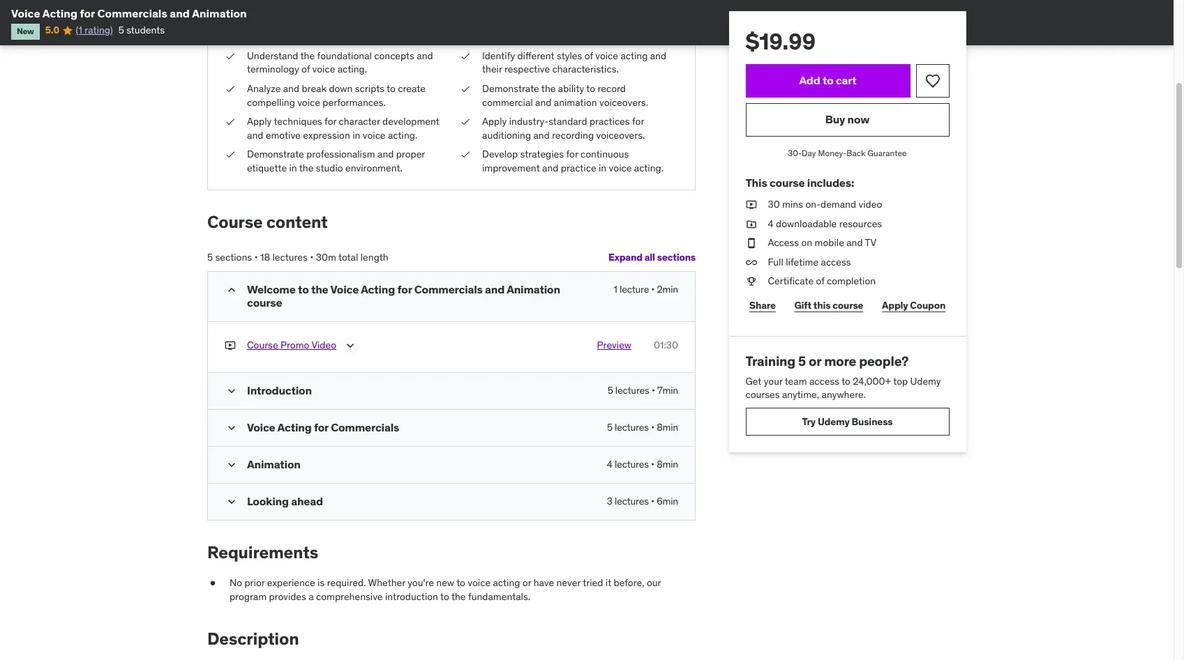 Task type: describe. For each thing, give the bounding box(es) containing it.
buy now button
[[746, 103, 950, 137]]

apply inside button
[[883, 299, 909, 312]]

recording
[[552, 129, 594, 141]]

6min
[[657, 495, 678, 508]]

and inside develop strategies for continuous improvement and practice in voice acting.
[[542, 162, 559, 174]]

lectures for looking ahead
[[615, 495, 649, 508]]

demonstrate for commercial
[[482, 82, 539, 95]]

lectures for voice acting for commercials
[[615, 421, 649, 434]]

professionalism
[[306, 148, 375, 161]]

voice for voice acting for commercials and animation
[[11, 6, 40, 20]]

welcome to the voice acting for commercials and animation course
[[247, 283, 560, 310]]

techniques
[[274, 115, 322, 128]]

and inside "understand the foundational concepts and terminology of voice acting."
[[417, 49, 433, 62]]

develop
[[482, 148, 518, 161]]

prior
[[245, 578, 265, 590]]

acting for voice acting for commercials and animation
[[42, 6, 77, 20]]

industry-
[[509, 115, 549, 128]]

acting for voice acting for commercials
[[277, 421, 312, 435]]

animation
[[554, 96, 597, 109]]

expand
[[609, 251, 643, 264]]

and inside demonstrate the ability to record commercial and animation voiceovers.
[[535, 96, 552, 109]]

a
[[309, 591, 314, 604]]

course content
[[207, 211, 328, 233]]

never
[[557, 578, 581, 590]]

4 for 4 lectures • 8min
[[607, 458, 613, 471]]

students
[[126, 24, 165, 37]]

what you'll learn
[[225, 14, 355, 36]]

(1 rating)
[[76, 24, 113, 37]]

xsmall image for identify different styles of voice acting and their respective characteristics.
[[460, 49, 471, 63]]

coupon
[[911, 299, 946, 312]]

different
[[518, 49, 555, 62]]

3 lectures • 6min
[[607, 495, 678, 508]]

expand all sections
[[609, 251, 696, 264]]

voice acting for commercials and animation
[[11, 6, 247, 20]]

no
[[230, 578, 242, 590]]

no prior experience is required. whether you're new to voice acting or have never tried it before, our program provides a comprehensive introduction to the fundamentals.
[[230, 578, 661, 604]]

cart
[[836, 74, 857, 88]]

scripts
[[355, 82, 385, 95]]

30
[[768, 198, 780, 211]]

your
[[764, 375, 783, 388]]

xsmall image for demonstrate the ability to record commercial and animation voiceovers.
[[460, 82, 471, 96]]

includes:
[[808, 176, 855, 190]]

and inside welcome to the voice acting for commercials and animation course
[[485, 283, 505, 297]]

auditioning
[[482, 129, 531, 141]]

apply coupon
[[883, 299, 946, 312]]

buy
[[826, 113, 846, 127]]

down
[[329, 82, 353, 95]]

2min
[[657, 284, 678, 296]]

downloadable
[[777, 217, 837, 230]]

voiceovers. for record
[[600, 96, 648, 109]]

buy now
[[826, 113, 870, 127]]

courses
[[746, 389, 780, 402]]

small image for looking ahead
[[225, 495, 239, 509]]

you'll
[[270, 14, 312, 36]]

acting. inside develop strategies for continuous improvement and practice in voice acting.
[[634, 162, 664, 174]]

voiceovers. for for
[[596, 129, 645, 141]]

what
[[225, 14, 267, 36]]

• for animation
[[651, 458, 655, 471]]

5 students
[[118, 24, 165, 37]]

standard
[[549, 115, 587, 128]]

back
[[847, 148, 866, 158]]

course inside 'link'
[[833, 299, 864, 312]]

xsmall image for 4
[[746, 217, 757, 231]]

30m
[[316, 251, 336, 263]]

add to cart
[[800, 74, 857, 88]]

experience
[[267, 578, 315, 590]]

to down new
[[440, 591, 449, 604]]

preview
[[597, 339, 632, 352]]

expand all sections button
[[609, 244, 696, 272]]

• left 30m
[[310, 251, 314, 263]]

add
[[800, 74, 821, 88]]

tried
[[583, 578, 603, 590]]

looking
[[247, 495, 289, 509]]

team
[[785, 375, 808, 388]]

course inside welcome to the voice acting for commercials and animation course
[[247, 296, 282, 310]]

lectures for introduction
[[615, 384, 650, 397]]

2 vertical spatial animation
[[247, 458, 301, 472]]

the inside welcome to the voice acting for commercials and animation course
[[311, 283, 328, 297]]

to inside the add to cart button
[[823, 74, 834, 88]]

sections inside dropdown button
[[657, 251, 696, 264]]

commercials inside welcome to the voice acting for commercials and animation course
[[414, 283, 483, 297]]

xsmall image for apply industry-standard practices for auditioning and recording voiceovers.
[[460, 115, 471, 129]]

their
[[482, 63, 502, 76]]

for inside apply industry-standard practices for auditioning and recording voiceovers.
[[632, 115, 644, 128]]

xsmall image for 30 mins on-demand video
[[746, 198, 757, 212]]

to inside demonstrate the ability to record commercial and animation voiceovers.
[[586, 82, 595, 95]]

commercials for voice acting for commercials and animation
[[97, 6, 167, 20]]

this course includes:
[[746, 176, 855, 190]]

have
[[534, 578, 554, 590]]

5 for 5 students
[[118, 24, 124, 37]]

to inside training 5 or more people? get your team access to 24,000+ top udemy courses anytime, anywhere.
[[842, 375, 851, 388]]

0 vertical spatial animation
[[192, 6, 247, 20]]

you're
[[408, 578, 434, 590]]

the inside demonstrate the ability to record commercial and animation voiceovers.
[[542, 82, 556, 95]]

understand
[[247, 49, 298, 62]]

lectures right the 18 on the left
[[273, 251, 308, 263]]

business
[[852, 416, 893, 428]]

4 for 4 downloadable resources
[[768, 217, 774, 230]]

compelling
[[247, 96, 295, 109]]

new
[[436, 578, 454, 590]]

identify different styles of voice acting and their respective characteristics.
[[482, 49, 667, 76]]

5 for 5 sections • 18 lectures • 30m total length
[[207, 251, 213, 263]]

in inside apply techniques for character development and emotive expression in voice acting.
[[353, 129, 360, 141]]

terminology
[[247, 63, 299, 76]]

commercials for voice acting for commercials
[[331, 421, 399, 435]]

in inside demonstrate professionalism and proper etiquette in the studio environment.
[[289, 162, 297, 174]]

content
[[266, 211, 328, 233]]

0 vertical spatial access
[[821, 256, 852, 269]]

and inside apply techniques for character development and emotive expression in voice acting.
[[247, 129, 263, 141]]

5 inside training 5 or more people? get your team access to 24,000+ top udemy courses anytime, anywhere.
[[799, 353, 807, 370]]

or inside training 5 or more people? get your team access to 24,000+ top udemy courses anytime, anywhere.
[[809, 353, 822, 370]]

in inside develop strategies for continuous improvement and practice in voice acting.
[[599, 162, 607, 174]]

learn
[[316, 14, 355, 36]]

apply for and
[[247, 115, 272, 128]]

demand
[[821, 198, 857, 211]]

lecture
[[620, 284, 649, 296]]

identify
[[482, 49, 515, 62]]

certificate of completion
[[768, 275, 876, 288]]

character
[[339, 115, 380, 128]]

guarantee
[[868, 148, 907, 158]]

and inside demonstrate professionalism and proper etiquette in the studio environment.
[[378, 148, 394, 161]]

introduction
[[385, 591, 438, 604]]

acting. inside "understand the foundational concepts and terminology of voice acting."
[[338, 63, 367, 76]]

4 downloadable resources
[[768, 217, 883, 230]]

xsmall image for analyze
[[225, 82, 236, 96]]

voice inside "no prior experience is required. whether you're new to voice acting or have never tried it before, our program provides a comprehensive introduction to the fundamentals."
[[468, 578, 491, 590]]

add to wishlist image
[[925, 73, 942, 89]]

of inside "understand the foundational concepts and terminology of voice acting."
[[302, 63, 310, 76]]

1 horizontal spatial course
[[770, 176, 805, 190]]

apply coupon button
[[879, 292, 950, 320]]

to right new
[[457, 578, 466, 590]]



Task type: locate. For each thing, give the bounding box(es) containing it.
improvement
[[482, 162, 540, 174]]

2 8min from the top
[[657, 458, 678, 471]]

0 vertical spatial of
[[585, 49, 593, 62]]

to inside welcome to the voice acting for commercials and animation course
[[298, 283, 309, 297]]

apply inside apply techniques for character development and emotive expression in voice acting.
[[247, 115, 272, 128]]

2 horizontal spatial acting
[[361, 283, 395, 297]]

lectures up the 4 lectures • 8min
[[615, 421, 649, 434]]

the up the break
[[301, 49, 315, 62]]

lectures for animation
[[615, 458, 649, 471]]

1 vertical spatial course
[[247, 339, 278, 352]]

1 vertical spatial voiceovers.
[[596, 129, 645, 141]]

for inside apply techniques for character development and emotive expression in voice acting.
[[325, 115, 337, 128]]

get
[[746, 375, 762, 388]]

2 vertical spatial acting
[[277, 421, 312, 435]]

1 8min from the top
[[657, 421, 678, 434]]

on-
[[806, 198, 821, 211]]

30-day money-back guarantee
[[789, 148, 907, 158]]

0 horizontal spatial voice
[[11, 6, 40, 20]]

small image for voice acting for commercials
[[225, 421, 239, 435]]

1 vertical spatial acting
[[493, 578, 520, 590]]

length
[[361, 251, 389, 263]]

4 up 3
[[607, 458, 613, 471]]

voice down the total
[[331, 283, 359, 297]]

2 horizontal spatial apply
[[883, 299, 909, 312]]

lifetime
[[786, 256, 819, 269]]

small image
[[225, 284, 239, 298], [225, 384, 239, 398], [225, 421, 239, 435], [225, 495, 239, 509]]

4 lectures • 8min
[[607, 458, 678, 471]]

to up anywhere. at the right bottom of the page
[[842, 375, 851, 388]]

0 vertical spatial voiceovers.
[[600, 96, 648, 109]]

rating)
[[85, 24, 113, 37]]

3 small image from the top
[[225, 421, 239, 435]]

acting down the length
[[361, 283, 395, 297]]

xsmall image for access on mobile and tv
[[746, 237, 757, 250]]

of down the full lifetime access
[[817, 275, 825, 288]]

2 horizontal spatial animation
[[507, 283, 560, 297]]

5 sections • 18 lectures • 30m total length
[[207, 251, 389, 263]]

acting inside "no prior experience is required. whether you're new to voice acting or have never tried it before, our program provides a comprehensive introduction to the fundamentals."
[[493, 578, 520, 590]]

the inside "no prior experience is required. whether you're new to voice acting or have never tried it before, our program provides a comprehensive introduction to the fundamentals."
[[452, 591, 466, 604]]

in down character
[[353, 129, 360, 141]]

of
[[585, 49, 593, 62], [302, 63, 310, 76], [817, 275, 825, 288]]

voice up fundamentals.
[[468, 578, 491, 590]]

before,
[[614, 578, 645, 590]]

or left have
[[523, 578, 531, 590]]

welcome
[[247, 283, 296, 297]]

0 horizontal spatial 4
[[607, 458, 613, 471]]

lectures up the 3 lectures • 6min
[[615, 458, 649, 471]]

acting up fundamentals.
[[493, 578, 520, 590]]

for for voice acting for commercials and animation
[[80, 6, 95, 20]]

voice inside identify different styles of voice acting and their respective characteristics.
[[596, 49, 618, 62]]

xsmall image
[[225, 82, 236, 96], [225, 148, 236, 162], [746, 217, 757, 231], [746, 256, 757, 270], [225, 339, 236, 353], [207, 578, 218, 591]]

0 horizontal spatial commercials
[[97, 6, 167, 20]]

5 lectures • 8min
[[607, 421, 678, 434]]

lectures right 3
[[615, 495, 649, 508]]

course up the 18 on the left
[[207, 211, 263, 233]]

promo
[[281, 339, 309, 352]]

• left 2min
[[651, 284, 655, 296]]

animation inside welcome to the voice acting for commercials and animation course
[[507, 283, 560, 297]]

1 horizontal spatial commercials
[[331, 421, 399, 435]]

access up anywhere. at the right bottom of the page
[[810, 375, 840, 388]]

xsmall image down the what
[[225, 49, 236, 63]]

1 horizontal spatial 4
[[768, 217, 774, 230]]

xsmall image left "30"
[[746, 198, 757, 212]]

demonstrate up commercial
[[482, 82, 539, 95]]

0 horizontal spatial demonstrate
[[247, 148, 304, 161]]

sections
[[215, 251, 252, 263], [657, 251, 696, 264]]

try udemy business link
[[746, 408, 950, 436]]

it
[[606, 578, 612, 590]]

0 vertical spatial commercials
[[97, 6, 167, 20]]

show lecture description image
[[343, 339, 357, 353]]

provides
[[269, 591, 306, 604]]

expression
[[303, 129, 350, 141]]

xsmall image down "this"
[[746, 217, 757, 231]]

0 horizontal spatial apply
[[247, 115, 272, 128]]

resources
[[840, 217, 883, 230]]

2 vertical spatial of
[[817, 275, 825, 288]]

xsmall image left course promo video
[[225, 339, 236, 353]]

the down 30m
[[311, 283, 328, 297]]

the inside demonstrate professionalism and proper etiquette in the studio environment.
[[299, 162, 314, 174]]

access down mobile
[[821, 256, 852, 269]]

24,000+
[[853, 375, 892, 388]]

for for voice acting for commercials
[[314, 421, 329, 435]]

• down 5 lectures • 8min
[[651, 458, 655, 471]]

xsmall image for develop strategies for continuous improvement and practice in voice acting.
[[460, 148, 471, 162]]

1 vertical spatial commercials
[[414, 283, 483, 297]]

1 horizontal spatial of
[[585, 49, 593, 62]]

xsmall image for understand the foundational concepts and terminology of voice acting.
[[225, 49, 236, 63]]

xsmall image for apply techniques for character development and emotive expression in voice acting.
[[225, 115, 236, 129]]

strategies
[[520, 148, 564, 161]]

2 horizontal spatial in
[[599, 162, 607, 174]]

try udemy business
[[803, 416, 893, 428]]

0 horizontal spatial udemy
[[818, 416, 850, 428]]

xsmall image left auditioning
[[460, 115, 471, 129]]

of up the break
[[302, 63, 310, 76]]

or left more
[[809, 353, 822, 370]]

apply left the coupon
[[883, 299, 909, 312]]

8min down 7min
[[657, 421, 678, 434]]

sections right all
[[657, 251, 696, 264]]

xsmall image for certificate of completion
[[746, 275, 757, 289]]

demonstrate inside demonstrate the ability to record commercial and animation voiceovers.
[[482, 82, 539, 95]]

voiceovers. down practices
[[596, 129, 645, 141]]

0 vertical spatial course
[[207, 211, 263, 233]]

5 down voice acting for commercials and animation
[[118, 24, 124, 37]]

acting up record
[[621, 49, 648, 62]]

apply industry-standard practices for auditioning and recording voiceovers.
[[482, 115, 645, 141]]

udemy right "try"
[[818, 416, 850, 428]]

xsmall image left develop
[[460, 148, 471, 162]]

of up characteristics.
[[585, 49, 593, 62]]

try
[[803, 416, 816, 428]]

0 horizontal spatial acting.
[[338, 63, 367, 76]]

0 vertical spatial voice
[[11, 6, 40, 20]]

1 vertical spatial animation
[[507, 283, 560, 297]]

voice inside develop strategies for continuous improvement and practice in voice acting.
[[609, 162, 632, 174]]

more
[[825, 353, 857, 370]]

ahead
[[291, 495, 323, 509]]

respective
[[505, 63, 550, 76]]

apply for auditioning
[[482, 115, 507, 128]]

acting inside identify different styles of voice acting and their respective characteristics.
[[621, 49, 648, 62]]

course down the 18 on the left
[[247, 296, 282, 310]]

comprehensive
[[316, 591, 383, 604]]

5 up the team
[[799, 353, 807, 370]]

voiceovers.
[[600, 96, 648, 109], [596, 129, 645, 141]]

voice inside apply techniques for character development and emotive expression in voice acting.
[[363, 129, 386, 141]]

or inside "no prior experience is required. whether you're new to voice acting or have never tried it before, our program provides a comprehensive introduction to the fundamentals."
[[523, 578, 531, 590]]

1 vertical spatial udemy
[[818, 416, 850, 428]]

2 horizontal spatial voice
[[331, 283, 359, 297]]

looking ahead
[[247, 495, 323, 509]]

to left cart
[[823, 74, 834, 88]]

analyze and break down scripts to create compelling voice performances.
[[247, 82, 426, 109]]

2 horizontal spatial commercials
[[414, 283, 483, 297]]

styles
[[557, 49, 582, 62]]

xsmall image up share
[[746, 275, 757, 289]]

1 vertical spatial of
[[302, 63, 310, 76]]

course for course promo video
[[247, 339, 278, 352]]

0 horizontal spatial sections
[[215, 251, 252, 263]]

the down new
[[452, 591, 466, 604]]

8min
[[657, 421, 678, 434], [657, 458, 678, 471]]

gift this course
[[795, 299, 864, 312]]

0 vertical spatial acting
[[621, 49, 648, 62]]

0 vertical spatial 8min
[[657, 421, 678, 434]]

2 vertical spatial voice
[[247, 421, 275, 435]]

etiquette
[[247, 162, 287, 174]]

0 vertical spatial acting.
[[338, 63, 367, 76]]

demonstrate for in
[[247, 148, 304, 161]]

to
[[823, 74, 834, 88], [387, 82, 396, 95], [586, 82, 595, 95], [298, 283, 309, 297], [842, 375, 851, 388], [457, 578, 466, 590], [440, 591, 449, 604]]

voiceovers. down record
[[600, 96, 648, 109]]

concepts
[[374, 49, 415, 62]]

2 vertical spatial acting.
[[634, 162, 664, 174]]

0 horizontal spatial animation
[[192, 6, 247, 20]]

udemy right 'top'
[[911, 375, 942, 388]]

voice down the break
[[297, 96, 320, 109]]

apply inside apply industry-standard practices for auditioning and recording voiceovers.
[[482, 115, 507, 128]]

voice up the break
[[312, 63, 335, 76]]

1 horizontal spatial acting
[[277, 421, 312, 435]]

in down 'continuous'
[[599, 162, 607, 174]]

to left create
[[387, 82, 396, 95]]

small image up small icon
[[225, 421, 239, 435]]

course promo video
[[247, 339, 336, 352]]

0 vertical spatial demonstrate
[[482, 82, 539, 95]]

demonstrate professionalism and proper etiquette in the studio environment.
[[247, 148, 425, 174]]

demonstrate up etiquette
[[247, 148, 304, 161]]

continuous
[[581, 148, 629, 161]]

0 vertical spatial udemy
[[911, 375, 942, 388]]

and inside apply industry-standard practices for auditioning and recording voiceovers.
[[534, 129, 550, 141]]

gift
[[795, 299, 812, 312]]

• left the 18 on the left
[[254, 251, 258, 263]]

course promo video button
[[247, 339, 336, 356]]

video
[[312, 339, 336, 352]]

1
[[614, 284, 618, 296]]

access on mobile and tv
[[768, 237, 877, 249]]

understand the foundational concepts and terminology of voice acting.
[[247, 49, 433, 76]]

tv
[[865, 237, 877, 249]]

• for voice acting for commercials
[[651, 421, 655, 434]]

1 vertical spatial 8min
[[657, 458, 678, 471]]

course inside button
[[247, 339, 278, 352]]

program
[[230, 591, 267, 604]]

or
[[809, 353, 822, 370], [523, 578, 531, 590]]

1 small image from the top
[[225, 284, 239, 298]]

8min for voice acting for commercials
[[657, 421, 678, 434]]

2 horizontal spatial course
[[833, 299, 864, 312]]

• for welcome to the voice acting for commercials and animation course
[[651, 284, 655, 296]]

is
[[318, 578, 325, 590]]

the inside "understand the foundational concepts and terminology of voice acting."
[[301, 49, 315, 62]]

the left studio
[[299, 162, 314, 174]]

voice down the introduction
[[247, 421, 275, 435]]

xsmall image left etiquette
[[225, 148, 236, 162]]

1 vertical spatial acting.
[[388, 129, 418, 141]]

xsmall image left full
[[746, 256, 757, 270]]

5 for 5 lectures • 8min
[[607, 421, 613, 434]]

access inside training 5 or more people? get your team access to 24,000+ top udemy courses anytime, anywhere.
[[810, 375, 840, 388]]

1 vertical spatial voice
[[331, 283, 359, 297]]

udemy
[[911, 375, 942, 388], [818, 416, 850, 428]]

5 up the 4 lectures • 8min
[[607, 421, 613, 434]]

studio
[[316, 162, 343, 174]]

1 lecture • 2min
[[614, 284, 678, 296]]

voice
[[596, 49, 618, 62], [312, 63, 335, 76], [297, 96, 320, 109], [363, 129, 386, 141], [609, 162, 632, 174], [468, 578, 491, 590]]

5 down preview
[[608, 384, 613, 397]]

1 horizontal spatial or
[[809, 353, 822, 370]]

8min up 6min
[[657, 458, 678, 471]]

training
[[746, 353, 796, 370]]

voice for voice acting for commercials
[[247, 421, 275, 435]]

0 vertical spatial or
[[809, 353, 822, 370]]

total
[[338, 251, 358, 263]]

xsmall image left their
[[460, 49, 471, 63]]

description
[[207, 629, 299, 650]]

voice up the "new"
[[11, 6, 40, 20]]

0 horizontal spatial or
[[523, 578, 531, 590]]

practice
[[561, 162, 596, 174]]

1 horizontal spatial apply
[[482, 115, 507, 128]]

for inside welcome to the voice acting for commercials and animation course
[[397, 283, 412, 297]]

development
[[383, 115, 440, 128]]

2 horizontal spatial acting.
[[634, 162, 664, 174]]

0 vertical spatial 4
[[768, 217, 774, 230]]

our
[[647, 578, 661, 590]]

2 sections from the left
[[657, 251, 696, 264]]

1 sections from the left
[[215, 251, 252, 263]]

5 left the 18 on the left
[[207, 251, 213, 263]]

anywhere.
[[822, 389, 867, 402]]

voice down 'continuous'
[[609, 162, 632, 174]]

this
[[814, 299, 831, 312]]

(1
[[76, 24, 82, 37]]

environment.
[[345, 162, 403, 174]]

in right etiquette
[[289, 162, 297, 174]]

apply up auditioning
[[482, 115, 507, 128]]

top
[[894, 375, 908, 388]]

demonstrate the ability to record commercial and animation voiceovers.
[[482, 82, 648, 109]]

• left 6min
[[651, 495, 655, 508]]

acting. inside apply techniques for character development and emotive expression in voice acting.
[[388, 129, 418, 141]]

small image left the introduction
[[225, 384, 239, 398]]

0 horizontal spatial course
[[247, 296, 282, 310]]

small image for welcome to the voice acting for commercials and animation course
[[225, 284, 239, 298]]

new
[[17, 26, 34, 37]]

demonstrate inside demonstrate professionalism and proper etiquette in the studio environment.
[[247, 148, 304, 161]]

acting up the '5.0'
[[42, 6, 77, 20]]

xsmall image left 'analyze'
[[225, 82, 236, 96]]

1 vertical spatial 4
[[607, 458, 613, 471]]

0 horizontal spatial in
[[289, 162, 297, 174]]

1 horizontal spatial demonstrate
[[482, 82, 539, 95]]

2 vertical spatial commercials
[[331, 421, 399, 435]]

commercial
[[482, 96, 533, 109]]

8min for animation
[[657, 458, 678, 471]]

1 vertical spatial or
[[523, 578, 531, 590]]

30-
[[789, 148, 802, 158]]

voiceovers. inside apply industry-standard practices for auditioning and recording voiceovers.
[[596, 129, 645, 141]]

to right ability at the top of the page
[[586, 82, 595, 95]]

small image
[[225, 458, 239, 472]]

4 small image from the top
[[225, 495, 239, 509]]

voice inside analyze and break down scripts to create compelling voice performances.
[[297, 96, 320, 109]]

1 horizontal spatial sections
[[657, 251, 696, 264]]

5 for 5 lectures • 7min
[[608, 384, 613, 397]]

xsmall image for demonstrate
[[225, 148, 236, 162]]

lectures left 7min
[[615, 384, 650, 397]]

and inside analyze and break down scripts to create compelling voice performances.
[[283, 82, 299, 95]]

acting inside welcome to the voice acting for commercials and animation course
[[361, 283, 395, 297]]

full lifetime access
[[768, 256, 852, 269]]

the left ability at the top of the page
[[542, 82, 556, 95]]

of inside identify different styles of voice acting and their respective characteristics.
[[585, 49, 593, 62]]

small image for introduction
[[225, 384, 239, 398]]

0 vertical spatial acting
[[42, 6, 77, 20]]

access
[[768, 237, 800, 249]]

xsmall image left commercial
[[460, 82, 471, 96]]

course left promo
[[247, 339, 278, 352]]

small image left "welcome"
[[225, 284, 239, 298]]

• left 7min
[[652, 384, 655, 397]]

xsmall image left emotive
[[225, 115, 236, 129]]

small image left "looking"
[[225, 495, 239, 509]]

to inside analyze and break down scripts to create compelling voice performances.
[[387, 82, 396, 95]]

voice inside welcome to the voice acting for commercials and animation course
[[331, 283, 359, 297]]

1 horizontal spatial acting
[[621, 49, 648, 62]]

1 vertical spatial demonstrate
[[247, 148, 304, 161]]

analyze
[[247, 82, 281, 95]]

voice up characteristics.
[[596, 49, 618, 62]]

xsmall image for no
[[207, 578, 218, 591]]

1 horizontal spatial acting.
[[388, 129, 418, 141]]

on
[[802, 237, 813, 249]]

foundational
[[317, 49, 372, 62]]

• for introduction
[[652, 384, 655, 397]]

course for course content
[[207, 211, 263, 233]]

4 down "30"
[[768, 217, 774, 230]]

1 horizontal spatial animation
[[247, 458, 301, 472]]

practices
[[590, 115, 630, 128]]

• down "5 lectures • 7min"
[[651, 421, 655, 434]]

1 horizontal spatial in
[[353, 129, 360, 141]]

for inside develop strategies for continuous improvement and practice in voice acting.
[[566, 148, 578, 161]]

• for looking ahead
[[651, 495, 655, 508]]

for for develop strategies for continuous improvement and practice in voice acting.
[[566, 148, 578, 161]]

2 horizontal spatial of
[[817, 275, 825, 288]]

1 vertical spatial acting
[[361, 283, 395, 297]]

1 horizontal spatial udemy
[[911, 375, 942, 388]]

2 small image from the top
[[225, 384, 239, 398]]

and inside identify different styles of voice acting and their respective characteristics.
[[650, 49, 667, 62]]

to right "welcome"
[[298, 283, 309, 297]]

udemy inside training 5 or more people? get your team access to 24,000+ top udemy courses anytime, anywhere.
[[911, 375, 942, 388]]

video
[[859, 198, 883, 211]]

ability
[[558, 82, 584, 95]]

course down completion
[[833, 299, 864, 312]]

5 lectures • 7min
[[608, 384, 678, 397]]

emotive
[[266, 129, 301, 141]]

0 horizontal spatial acting
[[493, 578, 520, 590]]

voiceovers. inside demonstrate the ability to record commercial and animation voiceovers.
[[600, 96, 648, 109]]

voice inside "understand the foundational concepts and terminology of voice acting."
[[312, 63, 335, 76]]

1 vertical spatial access
[[810, 375, 840, 388]]

0 horizontal spatial acting
[[42, 6, 77, 20]]

voice down character
[[363, 129, 386, 141]]

full
[[768, 256, 784, 269]]

xsmall image left access on the right
[[746, 237, 757, 250]]

sections left the 18 on the left
[[215, 251, 252, 263]]

4
[[768, 217, 774, 230], [607, 458, 613, 471]]

xsmall image left no
[[207, 578, 218, 591]]

for for apply techniques for character development and emotive expression in voice acting.
[[325, 115, 337, 128]]

1 horizontal spatial voice
[[247, 421, 275, 435]]

xsmall image
[[225, 49, 236, 63], [460, 49, 471, 63], [460, 82, 471, 96], [225, 115, 236, 129], [460, 115, 471, 129], [460, 148, 471, 162], [746, 198, 757, 212], [746, 237, 757, 250], [746, 275, 757, 289]]

acting down the introduction
[[277, 421, 312, 435]]

xsmall image for full
[[746, 256, 757, 270]]

apply down compelling
[[247, 115, 272, 128]]

0 horizontal spatial of
[[302, 63, 310, 76]]

course up mins
[[770, 176, 805, 190]]



Task type: vqa. For each thing, say whether or not it's contained in the screenshot.
Human
no



